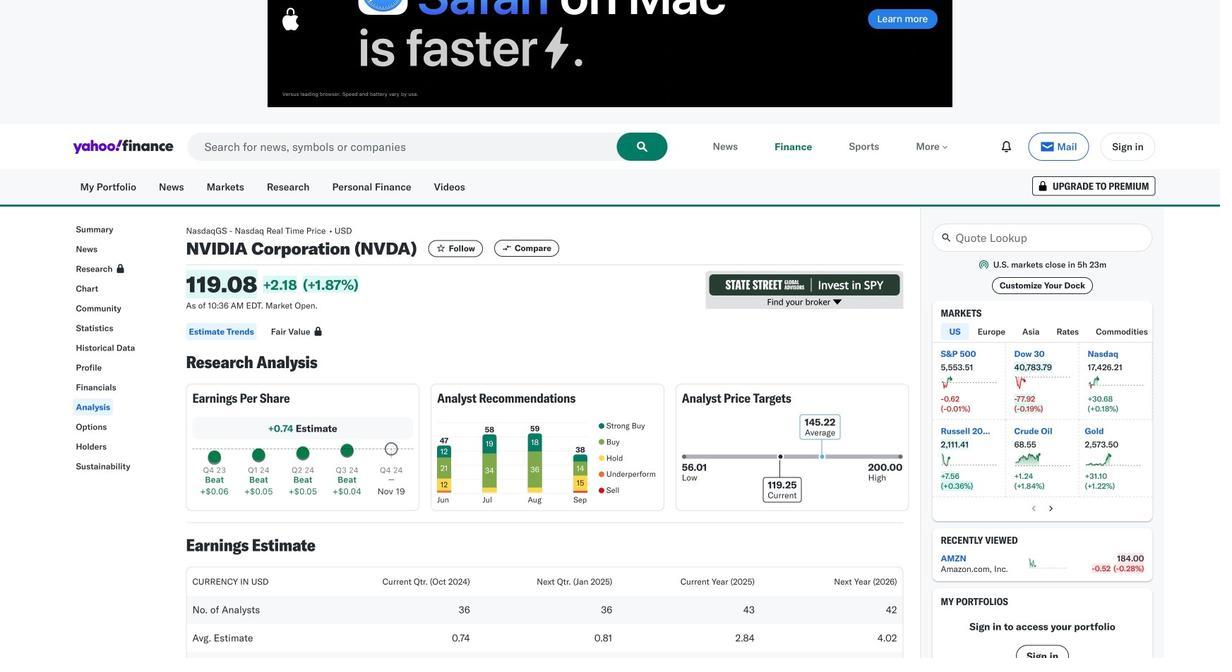 Task type: locate. For each thing, give the bounding box(es) containing it.
1 vertical spatial advertisement element
[[706, 271, 904, 310]]

none search field the quote lookup
[[932, 224, 1153, 252]]

advertisement element
[[268, 0, 953, 107], [706, 271, 904, 310]]

search image
[[637, 141, 648, 153]]

tab list
[[941, 323, 1220, 343]]

None search field
[[187, 133, 668, 161], [932, 224, 1153, 252], [187, 133, 668, 161]]

toolbar
[[995, 133, 1156, 161]]

amzn chart element
[[1028, 558, 1069, 570]]



Task type: vqa. For each thing, say whether or not it's contained in the screenshot.
analysis menubar "menu bar"
yes



Task type: describe. For each thing, give the bounding box(es) containing it.
Quote Lookup text field
[[932, 224, 1153, 252]]

Search for news, symbols or companies text field
[[187, 133, 668, 161]]

0 vertical spatial advertisement element
[[268, 0, 953, 107]]

analysis menubar menu bar
[[186, 323, 904, 340]]

nvda navigation menubar menu bar
[[56, 218, 169, 475]]

prev image
[[1029, 504, 1040, 515]]



